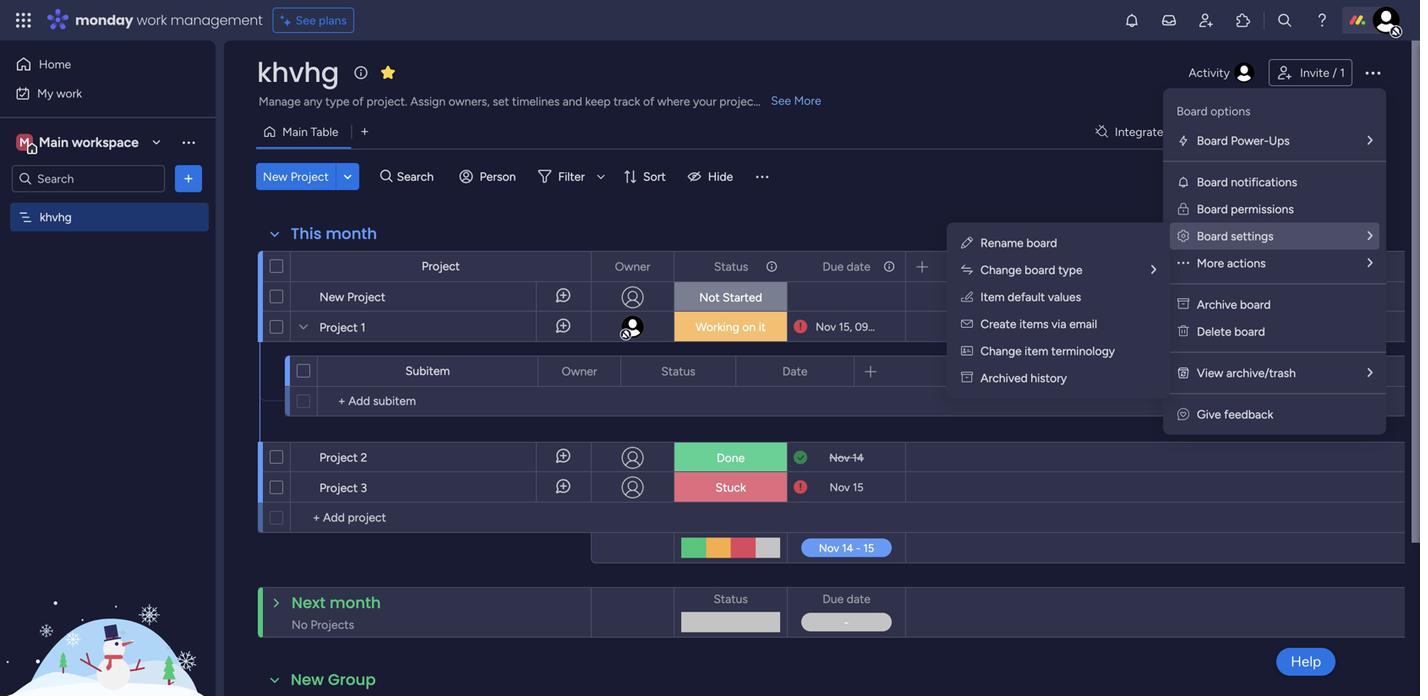 Task type: describe. For each thing, give the bounding box(es) containing it.
2 due date field from the top
[[819, 590, 875, 609]]

nov for nov 15, 09:00 am
[[816, 321, 837, 334]]

/
[[1333, 66, 1338, 80]]

more dots image
[[1178, 256, 1190, 271]]

Search field
[[393, 165, 444, 189]]

work for monday
[[137, 11, 167, 30]]

1 due date field from the top
[[819, 258, 875, 276]]

track
[[614, 94, 641, 109]]

dapulse integrations image
[[1096, 126, 1109, 138]]

2 of from the left
[[644, 94, 655, 109]]

menu containing board options
[[1164, 88, 1387, 435]]

see for see more
[[771, 93, 792, 108]]

status for bottom status field
[[714, 592, 748, 607]]

change item terminology
[[981, 344, 1116, 359]]

2 vertical spatial status field
[[710, 590, 753, 609]]

more inside see more link
[[794, 93, 822, 108]]

khvhg list box
[[0, 200, 216, 460]]

angle down image
[[344, 170, 352, 183]]

due date for 1st due date field from the bottom
[[823, 592, 871, 607]]

automate
[[1285, 125, 1338, 139]]

v2 delete line image
[[1178, 325, 1190, 339]]

board for change
[[1025, 263, 1056, 277]]

see plans
[[296, 13, 347, 27]]

project
[[720, 94, 758, 109]]

invite
[[1301, 66, 1330, 80]]

v2 user feedback image
[[1178, 408, 1190, 422]]

started
[[723, 291, 763, 305]]

archived history
[[981, 371, 1068, 386]]

next month
[[292, 593, 381, 614]]

project for project
[[422, 259, 460, 274]]

view archive/trash image
[[1177, 367, 1191, 380]]

stuck
[[716, 481, 746, 495]]

project inside new project button
[[291, 170, 329, 184]]

hide button
[[681, 163, 744, 190]]

plans
[[319, 13, 347, 27]]

board options
[[1177, 104, 1251, 118]]

+ Add subitem text field
[[326, 392, 503, 412]]

remove from favorites image
[[380, 64, 397, 81]]

workspace selection element
[[16, 132, 141, 154]]

this
[[291, 223, 322, 245]]

dapulse archived image for archive board
[[1178, 298, 1190, 312]]

column information image for status
[[765, 260, 779, 274]]

working on it
[[696, 320, 766, 334]]

due for first due date field from the top of the page
[[823, 260, 844, 274]]

help button
[[1277, 649, 1336, 677]]

my
[[37, 86, 53, 101]]

not started
[[700, 291, 763, 305]]

1 horizontal spatial khvhg
[[257, 54, 339, 91]]

type for any
[[326, 94, 350, 109]]

your
[[693, 94, 717, 109]]

view
[[1198, 366, 1224, 381]]

board for board settings
[[1198, 229, 1229, 244]]

change for change board type
[[981, 263, 1022, 277]]

board power-ups
[[1198, 134, 1290, 148]]

sort button
[[616, 163, 676, 190]]

archived
[[981, 371, 1028, 386]]

give
[[1198, 408, 1222, 422]]

manage any type of project. assign owners, set timelines and keep track of where your project stands.
[[259, 94, 799, 109]]

ups
[[1270, 134, 1290, 148]]

create
[[981, 317, 1017, 332]]

archive/trash
[[1227, 366, 1297, 381]]

board permissions
[[1198, 202, 1295, 217]]

item
[[981, 290, 1005, 304]]

project 2
[[320, 451, 367, 465]]

status for status field to the top
[[714, 260, 749, 274]]

lottie animation element
[[0, 526, 216, 697]]

Date field
[[779, 362, 812, 381]]

board settings
[[1198, 229, 1274, 244]]

main table button
[[256, 118, 351, 145]]

give feedback
[[1198, 408, 1274, 422]]

actions
[[1228, 256, 1267, 271]]

v2 item default values image
[[962, 290, 973, 304]]

v2 search image
[[380, 167, 393, 186]]

rename board
[[981, 236, 1058, 250]]

0 vertical spatial options image
[[1363, 63, 1384, 83]]

v2 permission outline image
[[1179, 202, 1189, 217]]

nov for nov 15
[[830, 481, 850, 495]]

nov 14
[[830, 452, 864, 465]]

board for board permissions
[[1198, 202, 1229, 217]]

new project button
[[256, 163, 336, 190]]

0 vertical spatial status field
[[710, 258, 753, 276]]

my work
[[37, 86, 82, 101]]

owners,
[[449, 94, 490, 109]]

integrate
[[1115, 125, 1164, 139]]

main for main table
[[282, 125, 308, 139]]

khvhg field
[[253, 54, 343, 91]]

help image
[[1314, 12, 1331, 29]]

see for see plans
[[296, 13, 316, 27]]

workspace options image
[[180, 134, 197, 151]]

due date for first due date field from the top of the page
[[823, 260, 871, 274]]

add view image
[[361, 126, 368, 138]]

m
[[19, 135, 30, 150]]

invite / 1 button
[[1269, 59, 1353, 86]]

autopilot image
[[1264, 120, 1278, 142]]

board for archive
[[1241, 298, 1272, 312]]

manage
[[259, 94, 301, 109]]

new project inside button
[[263, 170, 329, 184]]

subitem
[[406, 364, 450, 378]]

month for next month
[[330, 593, 381, 614]]

due for 1st due date field from the bottom
[[823, 592, 844, 607]]

archive board
[[1198, 298, 1272, 312]]

show board description image
[[351, 64, 371, 81]]

items
[[1020, 317, 1049, 332]]

where
[[658, 94, 690, 109]]

keep
[[585, 94, 611, 109]]

list arrow image for board settings
[[1368, 230, 1374, 242]]

15,
[[839, 321, 853, 334]]

options image for column information icon for status
[[765, 252, 776, 281]]

next
[[292, 593, 326, 614]]

main table
[[282, 125, 339, 139]]

filter button
[[531, 163, 611, 190]]

see more link
[[770, 92, 823, 109]]

view archive/trash
[[1198, 366, 1297, 381]]

type for board
[[1059, 263, 1083, 277]]

09:00
[[855, 321, 886, 334]]

work for my
[[56, 86, 82, 101]]

my work button
[[10, 80, 182, 107]]

month for this month
[[326, 223, 377, 245]]

board for board power-ups
[[1198, 134, 1229, 148]]

power-
[[1232, 134, 1270, 148]]

new inside field
[[291, 670, 324, 691]]

project.
[[367, 94, 408, 109]]

2
[[361, 451, 367, 465]]

stands.
[[761, 94, 799, 109]]

list arrow image for board settings
[[1368, 257, 1374, 269]]

v2 overdue deadline image
[[794, 319, 808, 335]]

workspace image
[[16, 133, 33, 152]]



Task type: locate. For each thing, give the bounding box(es) containing it.
column information image for due date
[[883, 260, 897, 274]]

1 vertical spatial due date field
[[819, 590, 875, 609]]

date for first due date field from the top of the page
[[847, 260, 871, 274]]

settings
[[1232, 229, 1274, 244]]

1 vertical spatial status field
[[657, 362, 700, 381]]

1 horizontal spatial type
[[1059, 263, 1083, 277]]

14
[[853, 452, 864, 465]]

0 vertical spatial list arrow image
[[1368, 134, 1374, 147]]

see inside button
[[296, 13, 316, 27]]

more
[[794, 93, 822, 108], [1198, 256, 1225, 271]]

work right monday
[[137, 11, 167, 30]]

item default values
[[981, 290, 1082, 304]]

project for project 1
[[320, 321, 358, 335]]

options image
[[1363, 63, 1384, 83], [180, 170, 197, 187], [650, 252, 662, 281]]

dapulse archived image down v2 client name column image
[[962, 371, 973, 386]]

dapulse admin menu image
[[1178, 229, 1190, 244]]

khvhg inside list box
[[40, 210, 72, 225]]

1 horizontal spatial of
[[644, 94, 655, 109]]

board power-ups image
[[1177, 134, 1191, 148]]

list arrow image
[[1368, 257, 1374, 269], [1152, 264, 1157, 276], [1368, 367, 1374, 379]]

2 due from the top
[[823, 592, 844, 607]]

dapulse archived image up v2 delete line image
[[1178, 298, 1190, 312]]

list arrow image
[[1368, 134, 1374, 147], [1368, 230, 1374, 242]]

management
[[171, 11, 263, 30]]

type up values on the top right
[[1059, 263, 1083, 277]]

1 horizontal spatial more
[[1198, 256, 1225, 271]]

0 horizontal spatial of
[[353, 94, 364, 109]]

not
[[700, 291, 720, 305]]

main inside 'workspace selection' element
[[39, 134, 69, 151]]

inbox image
[[1161, 12, 1178, 29]]

notifications
[[1232, 175, 1298, 189]]

v2 email column image
[[962, 317, 973, 332]]

2 vertical spatial new
[[291, 670, 324, 691]]

0 horizontal spatial owner field
[[558, 362, 602, 381]]

options image for due date column information icon
[[882, 252, 894, 281]]

0 horizontal spatial khvhg
[[40, 210, 72, 225]]

this month
[[291, 223, 377, 245]]

1 vertical spatial change
[[981, 344, 1022, 359]]

board for board notifications
[[1198, 175, 1229, 189]]

date for 1st due date field from the bottom
[[847, 592, 871, 607]]

1 horizontal spatial see
[[771, 93, 792, 108]]

work right my
[[56, 86, 82, 101]]

1 vertical spatial dapulse archived image
[[962, 371, 973, 386]]

help
[[1292, 654, 1322, 671]]

2 list arrow image from the top
[[1368, 230, 1374, 242]]

list arrow image for archive board
[[1368, 367, 1374, 379]]

Search in workspace field
[[36, 169, 141, 189]]

notifications image
[[1124, 12, 1141, 29]]

due date
[[823, 260, 871, 274], [823, 592, 871, 607]]

and
[[563, 94, 583, 109]]

board right dapulse admin menu image
[[1198, 229, 1229, 244]]

date
[[783, 365, 808, 379]]

board for board options
[[1177, 104, 1208, 118]]

v2 done deadline image
[[794, 450, 808, 466]]

1 vertical spatial owner
[[562, 365, 598, 379]]

0 vertical spatial date
[[847, 260, 871, 274]]

0 horizontal spatial column information image
[[765, 260, 779, 274]]

0 vertical spatial month
[[326, 223, 377, 245]]

nov left 14
[[830, 452, 850, 465]]

0 horizontal spatial dapulse archived image
[[962, 371, 973, 386]]

1 vertical spatial nov
[[830, 452, 850, 465]]

delete
[[1198, 325, 1232, 339]]

see left plans
[[296, 13, 316, 27]]

0 horizontal spatial 1
[[361, 321, 366, 335]]

0 vertical spatial new
[[263, 170, 288, 184]]

values
[[1049, 290, 1082, 304]]

more actions
[[1198, 256, 1267, 271]]

1 date from the top
[[847, 260, 871, 274]]

monday work management
[[75, 11, 263, 30]]

default
[[1008, 290, 1046, 304]]

0 vertical spatial change
[[981, 263, 1022, 277]]

new down the main table button
[[263, 170, 288, 184]]

project for project 2
[[320, 451, 358, 465]]

table
[[311, 125, 339, 139]]

column information image up am
[[883, 260, 897, 274]]

1 vertical spatial options image
[[180, 170, 197, 187]]

archive
[[1198, 298, 1238, 312]]

permissions
[[1232, 202, 1295, 217]]

nov left 15
[[830, 481, 850, 495]]

project
[[291, 170, 329, 184], [422, 259, 460, 274], [347, 290, 386, 304], [320, 321, 358, 335], [320, 451, 358, 465], [320, 481, 358, 496]]

owner for the leftmost options icon
[[562, 365, 598, 379]]

month right next
[[330, 593, 381, 614]]

0 vertical spatial owner
[[615, 260, 651, 274]]

see plans button
[[273, 8, 354, 33]]

select product image
[[15, 12, 32, 29]]

2 horizontal spatial options image
[[1363, 63, 1384, 83]]

owner field for bottom options image
[[611, 258, 655, 276]]

2 due date from the top
[[823, 592, 871, 607]]

1 horizontal spatial main
[[282, 125, 308, 139]]

status for the middle status field
[[662, 365, 696, 379]]

via
[[1052, 317, 1067, 332]]

new up project 1
[[320, 290, 344, 304]]

0 horizontal spatial main
[[39, 134, 69, 151]]

owner
[[615, 260, 651, 274], [562, 365, 598, 379]]

apps image
[[1236, 12, 1253, 29]]

1 vertical spatial more
[[1198, 256, 1225, 271]]

Next month field
[[288, 593, 385, 615]]

0 vertical spatial due
[[823, 260, 844, 274]]

invite members image
[[1198, 12, 1215, 29]]

main inside button
[[282, 125, 308, 139]]

working
[[696, 320, 740, 334]]

0 vertical spatial type
[[326, 94, 350, 109]]

board notifications image
[[1177, 175, 1191, 189]]

board for delete
[[1235, 325, 1266, 339]]

New Group field
[[287, 670, 380, 692]]

invite / 1
[[1301, 66, 1346, 80]]

see right project at the top right of page
[[771, 93, 792, 108]]

board
[[1177, 104, 1208, 118], [1198, 134, 1229, 148], [1198, 175, 1229, 189], [1198, 202, 1229, 217], [1198, 229, 1229, 244]]

1 vertical spatial status
[[662, 365, 696, 379]]

2 vertical spatial options image
[[650, 252, 662, 281]]

1 vertical spatial date
[[847, 592, 871, 607]]

2 change from the top
[[981, 344, 1022, 359]]

1 vertical spatial list arrow image
[[1368, 230, 1374, 242]]

board right board power-ups image
[[1198, 134, 1229, 148]]

1 vertical spatial month
[[330, 593, 381, 614]]

1 vertical spatial type
[[1059, 263, 1083, 277]]

Owner field
[[611, 258, 655, 276], [558, 362, 602, 381]]

lottie animation image
[[0, 526, 216, 697]]

board for rename
[[1027, 236, 1058, 250]]

nov left the 15,
[[816, 321, 837, 334]]

project for project 3
[[320, 481, 358, 496]]

1 horizontal spatial owner field
[[611, 258, 655, 276]]

2 vertical spatial nov
[[830, 481, 850, 495]]

0 vertical spatial new project
[[263, 170, 329, 184]]

see more
[[771, 93, 822, 108]]

0 horizontal spatial options image
[[597, 357, 609, 386]]

option
[[0, 202, 216, 206]]

1 change from the top
[[981, 263, 1022, 277]]

1 vertical spatial due date
[[823, 592, 871, 607]]

on
[[743, 320, 756, 334]]

board
[[1027, 236, 1058, 250], [1025, 263, 1056, 277], [1241, 298, 1272, 312], [1235, 325, 1266, 339]]

rename
[[981, 236, 1024, 250]]

1 vertical spatial work
[[56, 86, 82, 101]]

Status field
[[710, 258, 753, 276], [657, 362, 700, 381], [710, 590, 753, 609]]

feedback
[[1225, 408, 1274, 422]]

Due date field
[[819, 258, 875, 276], [819, 590, 875, 609]]

main left table
[[282, 125, 308, 139]]

type
[[326, 94, 350, 109], [1059, 263, 1083, 277]]

month inside field
[[330, 593, 381, 614]]

terminology
[[1052, 344, 1116, 359]]

board notifications
[[1198, 175, 1298, 189]]

0 vertical spatial due date
[[823, 260, 871, 274]]

search everything image
[[1277, 12, 1294, 29]]

options image
[[765, 252, 776, 281], [882, 252, 894, 281], [597, 357, 609, 386]]

+ Add project text field
[[299, 508, 584, 529]]

1 horizontal spatial owner
[[615, 260, 651, 274]]

change board type
[[981, 263, 1083, 277]]

collapse board header image
[[1369, 125, 1383, 139]]

1 due from the top
[[823, 260, 844, 274]]

khvhg down search in workspace field
[[40, 210, 72, 225]]

board up delete board
[[1241, 298, 1272, 312]]

change down the create at right
[[981, 344, 1022, 359]]

assign
[[411, 94, 446, 109]]

2 horizontal spatial options image
[[882, 252, 894, 281]]

any
[[304, 94, 323, 109]]

15
[[853, 481, 864, 495]]

month inside field
[[326, 223, 377, 245]]

2 column information image from the left
[[883, 260, 897, 274]]

1 horizontal spatial column information image
[[883, 260, 897, 274]]

1 vertical spatial new project
[[320, 290, 386, 304]]

status
[[714, 260, 749, 274], [662, 365, 696, 379], [714, 592, 748, 607]]

new project up project 1
[[320, 290, 386, 304]]

am
[[888, 321, 905, 334]]

new project down the main table button
[[263, 170, 329, 184]]

khvhg
[[257, 54, 339, 91], [40, 210, 72, 225]]

0 horizontal spatial type
[[326, 94, 350, 109]]

arrow down image
[[591, 167, 611, 187]]

home
[[39, 57, 71, 71]]

main workspace
[[39, 134, 139, 151]]

filter
[[558, 170, 585, 184]]

1 due date from the top
[[823, 260, 871, 274]]

gary orlando image
[[1374, 7, 1401, 34]]

board up change board type at the right of the page
[[1027, 236, 1058, 250]]

0 horizontal spatial work
[[56, 86, 82, 101]]

board up item default values
[[1025, 263, 1056, 277]]

create items via email
[[981, 317, 1098, 332]]

1 vertical spatial 1
[[361, 321, 366, 335]]

3
[[361, 481, 367, 496]]

owner for bottom options image
[[615, 260, 651, 274]]

main right workspace icon
[[39, 134, 69, 151]]

owner field for the leftmost options icon
[[558, 362, 602, 381]]

see
[[296, 13, 316, 27], [771, 93, 792, 108]]

0 horizontal spatial more
[[794, 93, 822, 108]]

board right v2 permission outline image
[[1198, 202, 1229, 217]]

dapulse archived image for archived history
[[962, 371, 973, 386]]

menu
[[1164, 88, 1387, 435]]

v2 client name column image
[[962, 344, 973, 359]]

0 vertical spatial work
[[137, 11, 167, 30]]

main for main workspace
[[39, 134, 69, 151]]

person button
[[453, 163, 526, 190]]

list arrow image for board power-ups
[[1368, 134, 1374, 147]]

1 of from the left
[[353, 94, 364, 109]]

1 vertical spatial new
[[320, 290, 344, 304]]

1 inside button
[[1341, 66, 1346, 80]]

options
[[1211, 104, 1251, 118]]

more right project at the top right of page
[[794, 93, 822, 108]]

change down the rename
[[981, 263, 1022, 277]]

project 3
[[320, 481, 367, 496]]

person
[[480, 170, 516, 184]]

hide
[[708, 170, 733, 184]]

home button
[[10, 51, 182, 78]]

project 1
[[320, 321, 366, 335]]

0 horizontal spatial see
[[296, 13, 316, 27]]

1 list arrow image from the top
[[1368, 134, 1374, 147]]

0 vertical spatial 1
[[1341, 66, 1346, 80]]

of right track
[[644, 94, 655, 109]]

0 vertical spatial status
[[714, 260, 749, 274]]

dapulse edit image
[[962, 236, 973, 250]]

0 vertical spatial dapulse archived image
[[1178, 298, 1190, 312]]

1 horizontal spatial options image
[[765, 252, 776, 281]]

more right "more dots" icon at the top right
[[1198, 256, 1225, 271]]

it
[[759, 320, 766, 334]]

1 vertical spatial due
[[823, 592, 844, 607]]

1 vertical spatial khvhg
[[40, 210, 72, 225]]

work inside button
[[56, 86, 82, 101]]

done
[[717, 451, 745, 466]]

0 vertical spatial owner field
[[611, 258, 655, 276]]

dapulse archived image
[[1178, 298, 1190, 312], [962, 371, 973, 386]]

1 horizontal spatial 1
[[1341, 66, 1346, 80]]

1 column information image from the left
[[765, 260, 779, 274]]

khvhg up any
[[257, 54, 339, 91]]

1 horizontal spatial options image
[[650, 252, 662, 281]]

change
[[981, 263, 1022, 277], [981, 344, 1022, 359]]

new left group
[[291, 670, 324, 691]]

board up board power-ups image
[[1177, 104, 1208, 118]]

1 horizontal spatial work
[[137, 11, 167, 30]]

1 horizontal spatial dapulse archived image
[[1178, 298, 1190, 312]]

v2 change image
[[962, 263, 973, 277]]

activity
[[1189, 66, 1231, 80]]

0 vertical spatial nov
[[816, 321, 837, 334]]

menu image
[[754, 168, 771, 185]]

2 date from the top
[[847, 592, 871, 607]]

0 vertical spatial due date field
[[819, 258, 875, 276]]

delete board
[[1198, 325, 1266, 339]]

v2 overdue deadline image
[[794, 480, 808, 496]]

monday
[[75, 11, 133, 30]]

new inside button
[[263, 170, 288, 184]]

0 vertical spatial khvhg
[[257, 54, 339, 91]]

1 vertical spatial see
[[771, 93, 792, 108]]

item
[[1025, 344, 1049, 359]]

of
[[353, 94, 364, 109], [644, 94, 655, 109]]

nov for nov 14
[[830, 452, 850, 465]]

sort
[[644, 170, 666, 184]]

column information image
[[765, 260, 779, 274], [883, 260, 897, 274]]

0 vertical spatial more
[[794, 93, 822, 108]]

month right the this
[[326, 223, 377, 245]]

column information image up it
[[765, 260, 779, 274]]

month
[[326, 223, 377, 245], [330, 593, 381, 614]]

0 vertical spatial see
[[296, 13, 316, 27]]

board down archive board
[[1235, 325, 1266, 339]]

board right board notifications icon
[[1198, 175, 1229, 189]]

0 horizontal spatial owner
[[562, 365, 598, 379]]

type right any
[[326, 94, 350, 109]]

1 vertical spatial owner field
[[558, 362, 602, 381]]

email
[[1070, 317, 1098, 332]]

This month field
[[287, 223, 382, 245]]

change for change item terminology
[[981, 344, 1022, 359]]

of down the show board description icon
[[353, 94, 364, 109]]

0 horizontal spatial options image
[[180, 170, 197, 187]]

2 vertical spatial status
[[714, 592, 748, 607]]



Task type: vqa. For each thing, say whether or not it's contained in the screenshot.
the Nov 15 09:00:58
no



